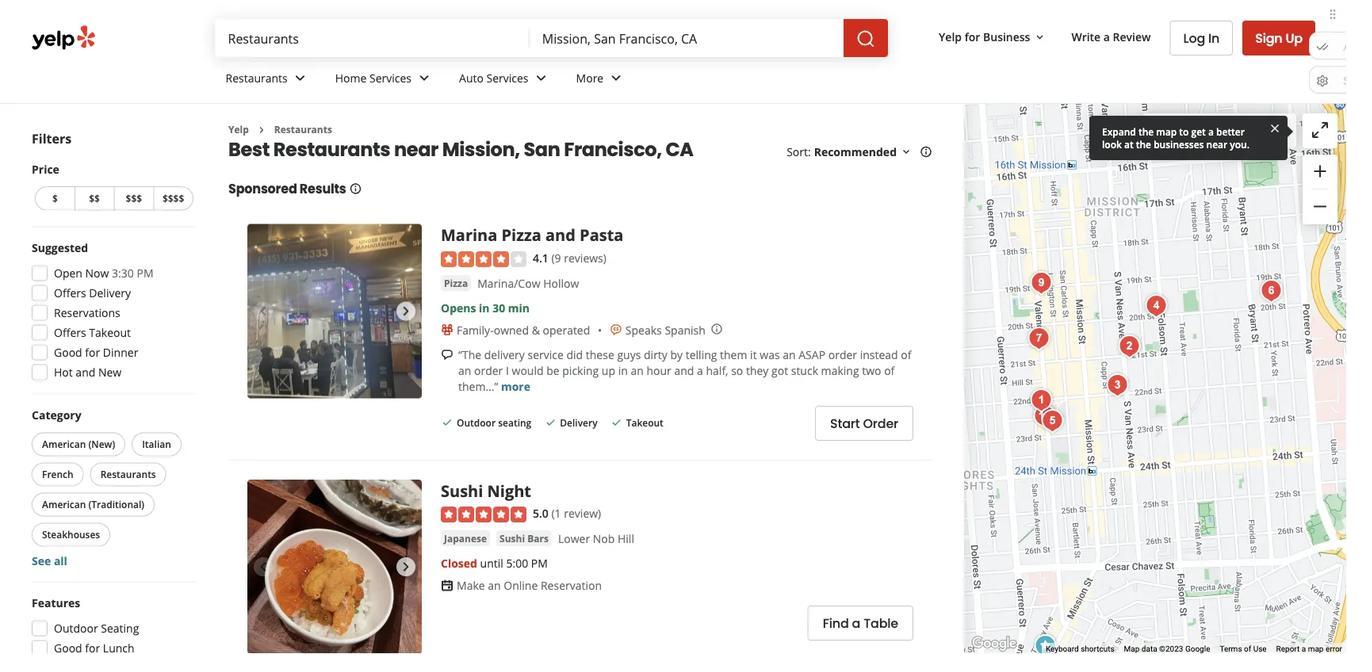 Task type: vqa. For each thing, say whether or not it's contained in the screenshot.
Lower
yes



Task type: locate. For each thing, give the bounding box(es) containing it.
delivery
[[89, 286, 131, 301], [560, 416, 598, 430]]

1 vertical spatial offers
[[54, 325, 86, 340]]

24 chevron down v2 image left the auto
[[415, 69, 434, 88]]

mission,
[[442, 136, 520, 163]]

zoom in image
[[1311, 162, 1330, 181]]

features
[[32, 596, 80, 611]]

map region
[[849, 40, 1347, 654]]

1 vertical spatial previous image
[[254, 557, 273, 576]]

next image left closed
[[397, 557, 416, 576]]

0 vertical spatial offers
[[54, 286, 86, 301]]

american (traditional) button
[[32, 493, 155, 517]]

outdoor seating
[[457, 416, 532, 430]]

two
[[862, 363, 882, 378]]

1 none field from the left
[[228, 29, 517, 47]]

family-owned & operated
[[457, 322, 590, 337]]

search as map moves
[[1174, 124, 1287, 139]]

an
[[783, 347, 796, 362], [458, 363, 471, 378], [631, 363, 644, 378], [488, 578, 501, 593]]

2 horizontal spatial of
[[1244, 644, 1252, 654]]

restaurants up (traditional)
[[100, 468, 156, 481]]

a right report
[[1302, 644, 1306, 654]]

slideshow element for marina pizza and pasta
[[247, 224, 422, 398]]

write a review
[[1072, 29, 1151, 44]]

expand
[[1102, 125, 1136, 138]]

asap
[[799, 347, 826, 362]]

16 reservation v2 image
[[441, 579, 454, 592]]

0 horizontal spatial 16 checkmark v2 image
[[441, 416, 454, 429]]

1 vertical spatial yelp
[[228, 123, 249, 136]]

(1
[[552, 506, 561, 521]]

terms
[[1220, 644, 1242, 654]]

1 vertical spatial outdoor
[[54, 621, 98, 636]]

seating
[[498, 416, 532, 430]]

group
[[1303, 155, 1338, 224], [27, 240, 197, 385], [29, 407, 197, 569], [27, 595, 197, 654]]

offers for offers delivery
[[54, 286, 86, 301]]

2 next image from the top
[[397, 557, 416, 576]]

1 american from the top
[[42, 438, 86, 451]]

1 horizontal spatial yelp
[[939, 29, 962, 44]]

keyboard shortcuts
[[1046, 644, 1115, 654]]

$$ button
[[74, 186, 114, 211]]

1 horizontal spatial near
[[1207, 138, 1228, 151]]

sushi up 5:00
[[500, 532, 525, 545]]

0 vertical spatial outdoor
[[457, 416, 496, 430]]

pm right 3:30
[[137, 266, 154, 281]]

0 horizontal spatial 24 chevron down v2 image
[[415, 69, 434, 88]]

0 horizontal spatial sushi
[[441, 480, 483, 501]]

guys
[[617, 347, 641, 362]]

them
[[720, 347, 747, 362]]

info icon image
[[711, 323, 723, 335], [711, 323, 723, 335]]

and
[[546, 224, 576, 246], [674, 363, 694, 378], [76, 365, 95, 380]]

0 horizontal spatial pizza
[[444, 276, 468, 289]]

order
[[829, 347, 857, 362], [474, 363, 503, 378]]

near
[[394, 136, 439, 163], [1207, 138, 1228, 151]]

expand the map to get a better look at the businesses near you. tooltip
[[1090, 116, 1288, 160]]

map right as
[[1227, 124, 1250, 139]]

sushi up '5 star rating' image
[[441, 480, 483, 501]]

5.0
[[533, 506, 549, 521]]

1 horizontal spatial in
[[618, 363, 628, 378]]

0 vertical spatial american
[[42, 438, 86, 451]]

0 vertical spatial order
[[829, 347, 857, 362]]

outdoor down features
[[54, 621, 98, 636]]

a right get
[[1209, 125, 1214, 138]]

outdoor inside group
[[54, 621, 98, 636]]

2 offers from the top
[[54, 325, 86, 340]]

$$$$
[[163, 192, 184, 205]]

2 horizontal spatial 24 chevron down v2 image
[[607, 69, 626, 88]]

order left i
[[474, 363, 503, 378]]

close image
[[1269, 121, 1282, 135]]

for inside yelp for business button
[[965, 29, 981, 44]]

1 vertical spatial american
[[42, 498, 86, 511]]

services right the auto
[[487, 70, 529, 85]]

write a review link
[[1065, 22, 1157, 51]]

1 vertical spatial for
[[85, 345, 100, 360]]

16 checkmark v2 image down up
[[610, 416, 623, 429]]

restaurants link up 16 chevron right v2 image
[[213, 57, 323, 103]]

restaurants inside business categories element
[[226, 70, 288, 85]]

yelp inside button
[[939, 29, 962, 44]]

offers for offers takeout
[[54, 325, 86, 340]]

takeout up dinner
[[89, 325, 131, 340]]

2 16 checkmark v2 image from the left
[[610, 416, 623, 429]]

24 chevron down v2 image inside home services link
[[415, 69, 434, 88]]

24 chevron down v2 image inside auto services link
[[532, 69, 551, 88]]

speaks spanish
[[626, 322, 706, 337]]

1 horizontal spatial pizza
[[502, 224, 542, 246]]

0 vertical spatial delivery
[[89, 286, 131, 301]]

0 vertical spatial pizza
[[502, 224, 542, 246]]

pizza
[[502, 224, 542, 246], [444, 276, 468, 289]]

sign up link
[[1243, 21, 1316, 56]]

loló image
[[1023, 323, 1055, 355]]

0 horizontal spatial of
[[884, 363, 895, 378]]

0 vertical spatial takeout
[[89, 325, 131, 340]]

yelp for yelp for business
[[939, 29, 962, 44]]

map left the error
[[1308, 644, 1324, 654]]

16 chevron right v2 image
[[255, 124, 268, 136]]

make
[[457, 578, 485, 593]]

report a map error link
[[1277, 644, 1343, 654]]

restaurants link right 16 chevron right v2 image
[[274, 123, 332, 136]]

0 vertical spatial slideshow element
[[247, 224, 422, 398]]

1 horizontal spatial order
[[829, 347, 857, 362]]

offers up good
[[54, 325, 86, 340]]

16 speaks spanish v2 image
[[610, 324, 622, 336]]

4.1 (9 reviews)
[[533, 250, 607, 265]]

in left 30
[[479, 300, 490, 315]]

previous image
[[254, 302, 273, 321], [254, 557, 273, 576]]

results
[[300, 180, 346, 198]]

of right two
[[884, 363, 895, 378]]

"the
[[458, 347, 481, 362]]

marina
[[441, 224, 498, 246]]

16 chevron down v2 image
[[1034, 31, 1046, 43]]

2 none field from the left
[[542, 29, 831, 47]]

0 horizontal spatial pm
[[137, 266, 154, 281]]

sushi for sushi night
[[441, 480, 483, 501]]

american down 'category'
[[42, 438, 86, 451]]

now
[[85, 266, 109, 281]]

1 vertical spatial pm
[[531, 556, 548, 571]]

zoom out image
[[1311, 197, 1330, 216]]

a inside "the delivery service did these guys dirty by telling them it was an asap order instead of an order i would be picking up in an hour and a half, so they got stuck making two of them…"
[[697, 363, 703, 378]]

business
[[983, 29, 1031, 44]]

use
[[1254, 644, 1267, 654]]

business categories element
[[213, 57, 1316, 103]]

24 chevron down v2 image inside more link
[[607, 69, 626, 88]]

2 24 chevron down v2 image from the left
[[532, 69, 551, 88]]

delivery
[[484, 347, 525, 362]]

them…"
[[458, 379, 498, 394]]

yelp for yelp link
[[228, 123, 249, 136]]

pm right 5:00
[[531, 556, 548, 571]]

0 vertical spatial restaurants link
[[213, 57, 323, 103]]

beretta valencia image
[[1037, 405, 1069, 437]]

3 24 chevron down v2 image from the left
[[607, 69, 626, 88]]

24 chevron down v2 image right more
[[607, 69, 626, 88]]

&
[[532, 322, 540, 337]]

0 vertical spatial in
[[479, 300, 490, 315]]

0 horizontal spatial order
[[474, 363, 503, 378]]

price group
[[32, 161, 197, 214]]

1 vertical spatial order
[[474, 363, 503, 378]]

1 vertical spatial in
[[618, 363, 628, 378]]

0 horizontal spatial delivery
[[89, 286, 131, 301]]

of left use
[[1244, 644, 1252, 654]]

limón image
[[1114, 331, 1146, 362]]

a right find
[[852, 615, 861, 633]]

1 horizontal spatial sushi
[[500, 532, 525, 545]]

0 horizontal spatial none field
[[228, 29, 517, 47]]

16 family owned v2 image
[[441, 324, 454, 336]]

1 vertical spatial takeout
[[626, 416, 664, 430]]

these
[[586, 347, 614, 362]]

24 chevron down v2 image
[[291, 69, 310, 88]]

and inside "the delivery service did these guys dirty by telling them it was an asap order instead of an order i would be picking up in an hour and a half, so they got stuck making two of them…"
[[674, 363, 694, 378]]

1 horizontal spatial outdoor
[[457, 416, 496, 430]]

0 vertical spatial pm
[[137, 266, 154, 281]]

24 chevron down v2 image for auto services
[[532, 69, 551, 88]]

24 chevron down v2 image
[[415, 69, 434, 88], [532, 69, 551, 88], [607, 69, 626, 88]]

0 vertical spatial previous image
[[254, 302, 273, 321]]

yelp left 16 chevron right v2 image
[[228, 123, 249, 136]]

error
[[1326, 644, 1343, 654]]

1 24 chevron down v2 image from the left
[[415, 69, 434, 88]]

slideshow element
[[247, 224, 422, 398], [247, 480, 422, 654]]

0 horizontal spatial services
[[370, 70, 412, 85]]

a right write
[[1104, 29, 1110, 44]]

None search field
[[215, 19, 891, 57]]

map left to at the top right
[[1157, 125, 1177, 138]]

1 vertical spatial of
[[884, 363, 895, 378]]

0 vertical spatial for
[[965, 29, 981, 44]]

4.1 star rating image
[[441, 251, 527, 267]]

1 vertical spatial sushi
[[500, 532, 525, 545]]

0 horizontal spatial and
[[76, 365, 95, 380]]

3:30
[[112, 266, 134, 281]]

1 horizontal spatial 16 checkmark v2 image
[[610, 416, 623, 429]]

a down telling
[[697, 363, 703, 378]]

half,
[[706, 363, 728, 378]]

the
[[1139, 125, 1154, 138], [1136, 138, 1152, 151]]

1 horizontal spatial pm
[[531, 556, 548, 571]]

and up (9
[[546, 224, 576, 246]]

pm for sponsored results
[[531, 556, 548, 571]]

2 horizontal spatial map
[[1308, 644, 1324, 654]]

search image
[[857, 29, 876, 48]]

open
[[54, 266, 82, 281]]

0 horizontal spatial map
[[1157, 125, 1177, 138]]

0 horizontal spatial outdoor
[[54, 621, 98, 636]]

services right home
[[370, 70, 412, 85]]

offers down open
[[54, 286, 86, 301]]

0 vertical spatial sushi
[[441, 480, 483, 501]]

next image for marina pizza and pasta
[[397, 302, 416, 321]]

in right up
[[618, 363, 628, 378]]

american for american (traditional)
[[42, 498, 86, 511]]

more link
[[501, 379, 531, 394]]

dirty
[[644, 347, 668, 362]]

log
[[1184, 29, 1206, 47]]

1 vertical spatial next image
[[397, 557, 416, 576]]

buddy image
[[1102, 370, 1134, 401]]

american down french button
[[42, 498, 86, 511]]

pizza up opens
[[444, 276, 468, 289]]

report a map error
[[1277, 644, 1343, 654]]

5:00
[[506, 556, 528, 571]]

lost resort image
[[1256, 275, 1288, 307]]

next image left opens
[[397, 302, 416, 321]]

1 horizontal spatial map
[[1227, 124, 1250, 139]]

24 chevron down v2 image for home services
[[415, 69, 434, 88]]

italian button
[[132, 433, 181, 456]]

restaurants link
[[213, 57, 323, 103], [274, 123, 332, 136]]

1 horizontal spatial services
[[487, 70, 529, 85]]

16 chevron down v2 image
[[900, 146, 913, 158]]

2 horizontal spatial and
[[674, 363, 694, 378]]

next image
[[397, 302, 416, 321], [397, 557, 416, 576]]

16 checkmark v2 image
[[441, 416, 454, 429], [610, 416, 623, 429]]

sushi night link
[[441, 480, 531, 501]]

1 offers from the top
[[54, 286, 86, 301]]

1 horizontal spatial none field
[[542, 29, 831, 47]]

sushi bars button
[[497, 531, 552, 547]]

sushi inside button
[[500, 532, 525, 545]]

find a table
[[823, 615, 899, 633]]

at
[[1125, 138, 1134, 151]]

for left business
[[965, 29, 981, 44]]

2 previous image from the top
[[254, 557, 273, 576]]

None field
[[228, 29, 517, 47], [542, 29, 831, 47]]

an down closed until 5:00 pm at the bottom left of page
[[488, 578, 501, 593]]

and down by
[[674, 363, 694, 378]]

japanese link
[[441, 531, 490, 547]]

stuck
[[791, 363, 818, 378]]

you.
[[1230, 138, 1250, 151]]

got
[[772, 363, 788, 378]]

2 slideshow element from the top
[[247, 480, 422, 654]]

sort:
[[787, 144, 811, 159]]

1 vertical spatial slideshow element
[[247, 480, 422, 654]]

1 previous image from the top
[[254, 302, 273, 321]]

terms of use link
[[1220, 644, 1267, 654]]

outdoor for outdoor seating
[[54, 621, 98, 636]]

2 services from the left
[[487, 70, 529, 85]]

4.1
[[533, 250, 549, 265]]

0 horizontal spatial takeout
[[89, 325, 131, 340]]

map inside expand the map to get a better look at the businesses near you.
[[1157, 125, 1177, 138]]

restaurants left 24 chevron down v2 icon at the top left of the page
[[226, 70, 288, 85]]

1 horizontal spatial delivery
[[560, 416, 598, 430]]

"the delivery service did these guys dirty by telling them it was an asap order instead of an order i would be picking up in an hour and a half, so they got stuck making two of them…"
[[458, 347, 912, 394]]

takeout down hour
[[626, 416, 664, 430]]

near right get
[[1207, 138, 1228, 151]]

outdoor down them…" at the left of the page
[[457, 416, 496, 430]]

1 slideshow element from the top
[[247, 224, 422, 398]]

sponsored results
[[228, 180, 346, 198]]

for down offers takeout
[[85, 345, 100, 360]]

delivery down the open now 3:30 pm
[[89, 286, 131, 301]]

and right "hot"
[[76, 365, 95, 380]]

restaurants
[[226, 70, 288, 85], [274, 123, 332, 136], [273, 136, 390, 163], [100, 468, 156, 481]]

an up got
[[783, 347, 796, 362]]

yelp for business
[[939, 29, 1031, 44]]

0 horizontal spatial for
[[85, 345, 100, 360]]

1 services from the left
[[370, 70, 412, 85]]

2 american from the top
[[42, 498, 86, 511]]

near left mission,
[[394, 136, 439, 163]]

1 horizontal spatial 24 chevron down v2 image
[[532, 69, 551, 88]]

more link
[[564, 57, 639, 103]]

order up making
[[829, 347, 857, 362]]

Find text field
[[228, 29, 517, 47]]

sanguchon eatery image
[[1029, 401, 1061, 432]]

16 checkmark v2 image for takeout
[[610, 416, 623, 429]]

marina pizza and pasta
[[441, 224, 624, 246]]

sign up
[[1256, 29, 1303, 47]]

a for find a table
[[852, 615, 861, 633]]

pizza link
[[441, 275, 471, 291]]

delivery right 16 checkmark v2 icon
[[560, 416, 598, 430]]

find a table link
[[808, 606, 914, 641]]

1 next image from the top
[[397, 302, 416, 321]]

16 checkmark v2 image left outdoor seating on the left bottom of page
[[441, 416, 454, 429]]

0 horizontal spatial yelp
[[228, 123, 249, 136]]

pizza up "4.1"
[[502, 224, 542, 246]]

1 horizontal spatial for
[[965, 29, 981, 44]]

0 vertical spatial next image
[[397, 302, 416, 321]]

of
[[901, 347, 912, 362], [884, 363, 895, 378], [1244, 644, 1252, 654]]

see all
[[32, 554, 67, 569]]

0 vertical spatial yelp
[[939, 29, 962, 44]]

an down the "the
[[458, 363, 471, 378]]

of right instead
[[901, 347, 912, 362]]

keyboard shortcuts button
[[1046, 644, 1115, 654]]

yelp left business
[[939, 29, 962, 44]]

map for to
[[1157, 125, 1177, 138]]

and inside group
[[76, 365, 95, 380]]

komaaj image
[[1030, 631, 1062, 654]]

owned
[[494, 322, 529, 337]]

24 chevron down v2 image right auto services at the top of page
[[532, 69, 551, 88]]

delivery inside group
[[89, 286, 131, 301]]

to
[[1180, 125, 1189, 138]]

open now 3:30 pm
[[54, 266, 154, 281]]

1 vertical spatial pizza
[[444, 276, 468, 289]]

1 16 checkmark v2 image from the left
[[441, 416, 454, 429]]

0 vertical spatial of
[[901, 347, 912, 362]]

1 horizontal spatial takeout
[[626, 416, 664, 430]]



Task type: describe. For each thing, give the bounding box(es) containing it.
order
[[863, 415, 899, 432]]

Near text field
[[542, 29, 831, 47]]

french button
[[32, 463, 84, 487]]

gola image
[[1026, 267, 1058, 299]]

american (traditional)
[[42, 498, 144, 511]]

a for report a map error
[[1302, 644, 1306, 654]]

base camp image
[[1141, 290, 1173, 322]]

google image
[[968, 634, 1021, 654]]

5.0 (1 review)
[[533, 506, 601, 521]]

data
[[1142, 644, 1158, 654]]

outdoor for outdoor seating
[[457, 416, 496, 430]]

group containing features
[[27, 595, 197, 654]]

restaurants up results on the top left of the page
[[273, 136, 390, 163]]

16 checkmark v2 image for outdoor seating
[[441, 416, 454, 429]]

so
[[731, 363, 743, 378]]

group containing suggested
[[27, 240, 197, 385]]

1 horizontal spatial of
[[901, 347, 912, 362]]

make an online reservation
[[457, 578, 602, 593]]

sign
[[1256, 29, 1283, 47]]

good for dinner
[[54, 345, 138, 360]]

marina/cow
[[478, 276, 541, 291]]

an down guys
[[631, 363, 644, 378]]

more
[[501, 379, 531, 394]]

as
[[1212, 124, 1224, 139]]

shortcuts
[[1081, 644, 1115, 654]]

san
[[524, 136, 560, 163]]

slideshow element for sushi night
[[247, 480, 422, 654]]

takeout inside group
[[89, 325, 131, 340]]

night
[[487, 480, 531, 501]]

until
[[480, 556, 503, 571]]

16 checkmark v2 image
[[544, 416, 557, 429]]

a for write a review
[[1104, 29, 1110, 44]]

16 speech v2 image
[[441, 349, 454, 361]]

best
[[228, 136, 270, 163]]

by
[[671, 347, 683, 362]]

nob
[[593, 532, 615, 547]]

pasta
[[580, 224, 624, 246]]

would
[[512, 363, 544, 378]]

operated
[[543, 322, 590, 337]]

none field near
[[542, 29, 831, 47]]

google
[[1186, 644, 1211, 654]]

2 vertical spatial of
[[1244, 644, 1252, 654]]

opens
[[441, 300, 476, 315]]

was
[[760, 347, 780, 362]]

start
[[830, 415, 860, 432]]

expand map image
[[1311, 120, 1330, 140]]

previous image for sushi night
[[254, 557, 273, 576]]

restaurants right 16 chevron right v2 image
[[274, 123, 332, 136]]

$$
[[89, 192, 100, 205]]

hour
[[647, 363, 672, 378]]

log in link
[[1170, 21, 1233, 56]]

in
[[1209, 29, 1220, 47]]

$$$
[[126, 192, 142, 205]]

hill
[[618, 532, 634, 547]]

marina pizza and pasta image
[[247, 224, 422, 398]]

review
[[1113, 29, 1151, 44]]

sushi bars
[[500, 532, 549, 545]]

table
[[864, 615, 899, 633]]

previous image for marina pizza and pasta
[[254, 302, 273, 321]]

(9
[[552, 250, 561, 265]]

i
[[506, 363, 509, 378]]

sushi night image
[[247, 480, 422, 654]]

report
[[1277, 644, 1300, 654]]

$ button
[[35, 186, 74, 211]]

suggested
[[32, 240, 88, 255]]

none field find
[[228, 29, 517, 47]]

better
[[1217, 125, 1245, 138]]

0 horizontal spatial near
[[394, 136, 439, 163]]

group containing category
[[29, 407, 197, 569]]

home
[[335, 70, 367, 85]]

japanese button
[[441, 531, 490, 547]]

japanese
[[444, 532, 487, 545]]

opens in 30 min
[[441, 300, 530, 315]]

good
[[54, 345, 82, 360]]

yelp for business button
[[933, 22, 1053, 51]]

$$$$ button
[[153, 186, 194, 211]]

closed
[[441, 556, 477, 571]]

map for error
[[1308, 644, 1324, 654]]

sponsored
[[228, 180, 297, 198]]

online
[[504, 578, 538, 593]]

restaurants inside restaurants button
[[100, 468, 156, 481]]

pm for filters
[[137, 266, 154, 281]]

services for auto services
[[487, 70, 529, 85]]

look
[[1102, 138, 1122, 151]]

1 vertical spatial restaurants link
[[274, 123, 332, 136]]

reviews)
[[564, 250, 607, 265]]

(traditional)
[[88, 498, 144, 511]]

for for yelp
[[965, 29, 981, 44]]

5 star rating image
[[441, 507, 527, 523]]

american (new) button
[[32, 433, 125, 456]]

16 info v2 image
[[349, 182, 362, 195]]

bottega image
[[1026, 385, 1058, 416]]

review)
[[564, 506, 601, 521]]

keyboard
[[1046, 644, 1079, 654]]

(new)
[[88, 438, 115, 451]]

in inside "the delivery service did these guys dirty by telling them it was an asap order instead of an order i would be picking up in an hour and a half, so they got stuck making two of them…"
[[618, 363, 628, 378]]

16 info v2 image
[[920, 146, 933, 158]]

be
[[547, 363, 560, 378]]

home services link
[[323, 57, 447, 103]]

service
[[528, 347, 564, 362]]

price
[[32, 161, 59, 176]]

for for good
[[85, 345, 100, 360]]

pizza inside button
[[444, 276, 468, 289]]

0 horizontal spatial in
[[479, 300, 490, 315]]

1 horizontal spatial and
[[546, 224, 576, 246]]

francisco,
[[564, 136, 662, 163]]

expand the map to get a better look at the businesses near you.
[[1102, 125, 1250, 151]]

30
[[493, 300, 505, 315]]

spanish
[[665, 322, 706, 337]]

start order link
[[815, 406, 914, 441]]

yelp link
[[228, 123, 249, 136]]

american for american (new)
[[42, 438, 86, 451]]

seating
[[101, 621, 139, 636]]

services for home services
[[370, 70, 412, 85]]

near inside expand the map to get a better look at the businesses near you.
[[1207, 138, 1228, 151]]

reservation
[[541, 578, 602, 593]]

they
[[746, 363, 769, 378]]

sushi for sushi bars
[[500, 532, 525, 545]]

1 vertical spatial delivery
[[560, 416, 598, 430]]

dinner
[[103, 345, 138, 360]]

offers takeout
[[54, 325, 131, 340]]

family-
[[457, 322, 494, 337]]

recommended button
[[814, 144, 913, 159]]

24 chevron down v2 image for more
[[607, 69, 626, 88]]

sushi bars link
[[497, 531, 552, 547]]

next image for sushi night
[[397, 557, 416, 576]]

a inside expand the map to get a better look at the businesses near you.
[[1209, 125, 1214, 138]]

marina/cow hollow
[[478, 276, 579, 291]]

terms of use
[[1220, 644, 1267, 654]]

pizza button
[[441, 275, 471, 291]]

find
[[823, 615, 849, 633]]

map for moves
[[1227, 124, 1250, 139]]



